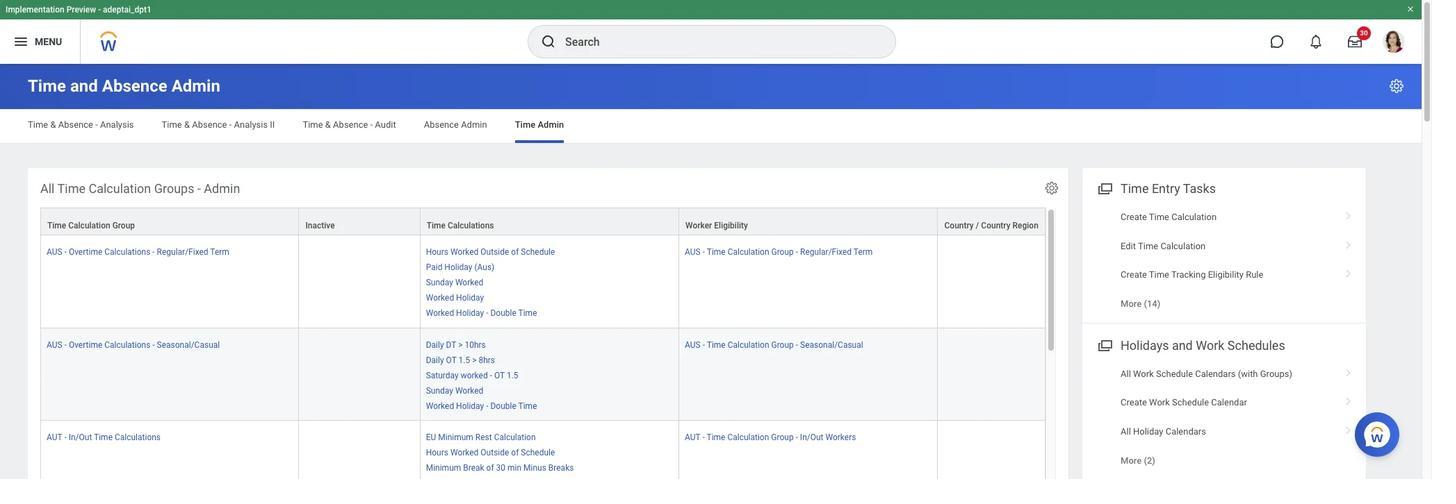 Task type: describe. For each thing, give the bounding box(es) containing it.
& for time & absence - analysis ii
[[184, 120, 190, 130]]

aus - time calculation group -  seasonal/casual link
[[685, 338, 863, 350]]

absence for time and absence admin
[[102, 76, 167, 96]]

row containing aut - in/out time calculations
[[40, 421, 1046, 480]]

/
[[976, 221, 979, 231]]

inbox large image
[[1348, 35, 1362, 49]]

worked
[[461, 371, 488, 381]]

1 sunday worked link from the top
[[426, 276, 484, 288]]

aut - in/out time calculations link
[[47, 430, 161, 443]]

worked holiday link
[[426, 291, 484, 303]]

paid holiday (aus)
[[426, 263, 495, 273]]

create for create time calculation
[[1121, 212, 1147, 223]]

region
[[1013, 221, 1039, 231]]

hours for 1st hours worked outside of schedule link from the top
[[426, 248, 449, 257]]

absence admin
[[424, 120, 487, 130]]

saturday worked - ot 1.5 link
[[426, 368, 518, 381]]

all holiday calendars link
[[1083, 418, 1366, 446]]

all for all work schedule calendars (with groups)
[[1121, 369, 1131, 379]]

calculation inside popup button
[[68, 221, 110, 231]]

aus for aus - time calculation group -  regular/fixed term
[[685, 248, 701, 257]]

overtime for aus - overtime calculations - regular/fixed term
[[69, 248, 102, 257]]

worked holiday - double time for worked
[[426, 309, 537, 319]]

chevron right image for create work schedule calendar
[[1340, 393, 1358, 407]]

overtime for aus - overtime calculations - seasonal/casual
[[69, 340, 102, 350]]

aus for aus - overtime calculations - regular/fixed term
[[47, 248, 62, 257]]

Search Workday  search field
[[565, 26, 867, 57]]

calculation inside items selected 'list'
[[494, 433, 536, 443]]

30 inside button
[[1360, 29, 1368, 37]]

create time calculation link
[[1083, 203, 1366, 232]]

create time calculation
[[1121, 212, 1217, 223]]

daily for daily ot 1.5 > 8hrs
[[426, 356, 444, 365]]

rest
[[476, 433, 492, 443]]

worker
[[686, 221, 712, 231]]

create for create time tracking eligibility rule
[[1121, 270, 1147, 280]]

calendar
[[1212, 398, 1248, 408]]

row containing aus - overtime calculations - seasonal/casual
[[40, 329, 1046, 421]]

edit time calculation link
[[1083, 232, 1366, 261]]

minimum break of 30 min minus breaks link
[[426, 461, 574, 474]]

all for all time calculation groups - admin
[[40, 182, 55, 196]]

break
[[463, 464, 484, 474]]

eu minimum rest calculation link
[[426, 430, 536, 443]]

menu button
[[0, 19, 80, 64]]

preview
[[67, 5, 96, 15]]

time calculation group
[[47, 221, 135, 231]]

analysis for time & absence - analysis
[[100, 120, 134, 130]]

2 sunday worked from the top
[[426, 386, 484, 396]]

configure this page image
[[1389, 78, 1405, 95]]

ii
[[270, 120, 275, 130]]

time & absence - analysis
[[28, 120, 134, 130]]

saturday worked - ot 1.5
[[426, 371, 518, 381]]

more (14) button
[[1121, 298, 1161, 311]]

more for time
[[1121, 299, 1142, 310]]

worked holiday
[[426, 294, 484, 303]]

absence right the audit at the left of page
[[424, 120, 459, 130]]

implementation preview -   adeptai_dpt1
[[6, 5, 152, 15]]

sunday for first sunday worked link from the top
[[426, 278, 453, 288]]

tasks
[[1183, 182, 1216, 196]]

more (2) link
[[1083, 446, 1366, 476]]

inactive button
[[299, 209, 420, 235]]

sunday for 2nd sunday worked link from the top
[[426, 386, 453, 396]]

chevron right image for all holiday calendars
[[1340, 422, 1358, 436]]

create for create work schedule calendar
[[1121, 398, 1147, 408]]

and for absence
[[70, 76, 98, 96]]

time & absence - analysis ii
[[162, 120, 275, 130]]

paid holiday (aus) link
[[426, 260, 495, 273]]

all work schedule calendars (with groups)
[[1121, 369, 1293, 379]]

dt
[[446, 340, 456, 350]]

more (2) button
[[1121, 455, 1156, 467]]

create time tracking eligibility rule link
[[1083, 261, 1366, 290]]

edit
[[1121, 241, 1136, 251]]

breaks
[[549, 464, 574, 474]]

worked up break
[[451, 449, 479, 458]]

10hrs
[[465, 340, 486, 350]]

all holiday calendars
[[1121, 427, 1207, 437]]

daily ot 1.5 > 8hrs link
[[426, 353, 495, 365]]

group inside popup button
[[112, 221, 135, 231]]

min
[[508, 464, 522, 474]]

2 sunday worked link from the top
[[426, 384, 484, 396]]

hours worked outside of schedule for 1st hours worked outside of schedule link from the bottom
[[426, 449, 555, 458]]

aus - time calculation group -  seasonal/casual
[[685, 340, 863, 350]]

country / country region
[[945, 221, 1039, 231]]

chevron right image for all work schedule calendars (with groups)
[[1340, 364, 1358, 378]]

worker eligibility
[[686, 221, 748, 231]]

time admin
[[515, 120, 564, 130]]

rule
[[1246, 270, 1264, 280]]

chevron right image for create time tracking eligibility rule
[[1340, 265, 1358, 279]]

1 horizontal spatial 1.5
[[507, 371, 518, 381]]

daily ot 1.5 > 8hrs
[[426, 356, 495, 365]]

worked down saturday
[[426, 402, 454, 412]]

worked down saturday worked - ot 1.5 at the bottom left of page
[[455, 386, 484, 396]]

2 in/out from the left
[[800, 433, 824, 443]]

daily for daily dt > 10hrs
[[426, 340, 444, 350]]

tracking
[[1172, 270, 1206, 280]]

(14)
[[1144, 299, 1161, 310]]

eu
[[426, 433, 436, 443]]

search image
[[540, 33, 557, 50]]

absence for time & absence - audit
[[333, 120, 368, 130]]

absence for time & absence - analysis
[[58, 120, 93, 130]]

more (2)
[[1121, 456, 1156, 466]]

- inside menu banner
[[98, 5, 101, 15]]

groups
[[154, 182, 194, 196]]

schedule up create work schedule calendar
[[1156, 369, 1193, 379]]

double for saturday worked - ot 1.5
[[491, 402, 517, 412]]

8hrs
[[479, 356, 495, 365]]

worked down the "paid holiday (aus)"
[[455, 278, 484, 288]]

1 hours worked outside of schedule link from the top
[[426, 245, 555, 257]]

worked down 'paid'
[[426, 294, 454, 303]]

0 vertical spatial work
[[1196, 338, 1225, 353]]

2 vertical spatial of
[[486, 464, 494, 474]]

daily dt > 10hrs link
[[426, 338, 486, 350]]

close environment banner image
[[1407, 5, 1415, 13]]

eu minimum rest calculation
[[426, 433, 536, 443]]

(with
[[1238, 369, 1258, 379]]

create time tracking eligibility rule
[[1121, 270, 1264, 280]]

configure all time calculation groups - admin image
[[1045, 181, 1060, 196]]

1 sunday worked from the top
[[426, 278, 484, 288]]

group for sunday worked
[[772, 248, 794, 257]]

0 horizontal spatial ot
[[446, 356, 457, 365]]

holiday for worked worked holiday - double time link
[[456, 309, 484, 319]]

implementation
[[6, 5, 64, 15]]

saturday
[[426, 371, 459, 381]]

aus - time calculation group -  regular/fixed term
[[685, 248, 873, 257]]

country / country region button
[[938, 209, 1045, 235]]

1 horizontal spatial >
[[472, 356, 477, 365]]

aus - overtime calculations - regular/fixed term
[[47, 248, 229, 257]]

holidays and work schedules
[[1121, 338, 1286, 353]]

1 regular/fixed from the left
[[157, 248, 208, 257]]

aus - overtime calculations - seasonal/casual link
[[47, 338, 220, 350]]

30 button
[[1340, 26, 1371, 57]]

2 seasonal/casual from the left
[[800, 340, 863, 350]]

0 vertical spatial calendars
[[1196, 369, 1236, 379]]

row containing aus - overtime calculations - regular/fixed term
[[40, 236, 1046, 329]]

holidays
[[1121, 338, 1169, 353]]

all for all holiday calendars
[[1121, 427, 1131, 437]]

all work schedule calendars (with groups) link
[[1083, 360, 1366, 389]]

minimum break of 30 min minus breaks
[[426, 464, 574, 474]]



Task type: locate. For each thing, give the bounding box(es) containing it.
calendars up create work schedule calendar link
[[1196, 369, 1236, 379]]

paid
[[426, 263, 443, 273]]

groups)
[[1261, 369, 1293, 379]]

daily up saturday
[[426, 356, 444, 365]]

2 menu group image from the top
[[1095, 336, 1114, 354]]

work up all work schedule calendars (with groups)
[[1196, 338, 1225, 353]]

time calculations
[[427, 221, 494, 231]]

minimum right eu
[[438, 433, 473, 443]]

1 term from the left
[[210, 248, 229, 257]]

menu group image for time entry tasks
[[1095, 179, 1114, 197]]

0 vertical spatial worked holiday - double time
[[426, 309, 537, 319]]

time and absence admin
[[28, 76, 220, 96]]

1 analysis from the left
[[100, 120, 134, 130]]

worked holiday - double time link for worked
[[426, 306, 537, 319]]

double up 8hrs
[[491, 309, 517, 319]]

0 vertical spatial and
[[70, 76, 98, 96]]

items selected list for aus - time calculation group -  regular/fixed term
[[426, 245, 577, 320]]

holiday down the "paid holiday (aus)"
[[456, 294, 484, 303]]

workers
[[826, 433, 856, 443]]

1 vertical spatial sunday worked
[[426, 386, 484, 396]]

1.5 up "saturday worked - ot 1.5" link
[[459, 356, 470, 365]]

0 vertical spatial overtime
[[69, 248, 102, 257]]

1 horizontal spatial regular/fixed
[[800, 248, 852, 257]]

items selected list containing daily dt > 10hrs
[[426, 338, 559, 412]]

worked holiday - double time link
[[426, 306, 537, 319], [426, 399, 537, 412]]

2 hours worked outside of schedule from the top
[[426, 449, 555, 458]]

30
[[1360, 29, 1368, 37], [496, 464, 506, 474]]

1 create from the top
[[1121, 212, 1147, 223]]

all inside "element"
[[40, 182, 55, 196]]

term
[[210, 248, 229, 257], [854, 248, 873, 257]]

1 vertical spatial sunday
[[426, 386, 453, 396]]

tab list inside time and absence admin main content
[[14, 110, 1408, 143]]

1 vertical spatial and
[[1172, 338, 1193, 353]]

chevron right image inside all work schedule calendars (with groups) link
[[1340, 364, 1358, 378]]

&
[[50, 120, 56, 130], [184, 120, 190, 130], [325, 120, 331, 130]]

items selected list containing eu minimum rest calculation
[[426, 430, 596, 480]]

1 vertical spatial menu group image
[[1095, 336, 1114, 354]]

30 left profile logan mcneil 'icon'
[[1360, 29, 1368, 37]]

1 vertical spatial hours worked outside of schedule link
[[426, 446, 555, 458]]

chevron right image inside edit time calculation link
[[1340, 236, 1358, 250]]

2 chevron right image from the top
[[1340, 236, 1358, 250]]

calculation
[[89, 182, 151, 196], [1172, 212, 1217, 223], [68, 221, 110, 231], [1161, 241, 1206, 251], [728, 248, 770, 257], [728, 340, 770, 350], [494, 433, 536, 443], [728, 433, 769, 443]]

row containing time calculation group
[[40, 208, 1046, 236]]

list for work
[[1083, 360, 1366, 476]]

hours worked outside of schedule link
[[426, 245, 555, 257], [426, 446, 555, 458]]

& for time & absence - audit
[[325, 120, 331, 130]]

1 vertical spatial outside
[[481, 449, 509, 458]]

menu group image left 'holidays'
[[1095, 336, 1114, 354]]

holiday right 'paid'
[[445, 263, 473, 273]]

hours worked outside of schedule down the rest
[[426, 449, 555, 458]]

0 vertical spatial hours worked outside of schedule
[[426, 248, 555, 257]]

create inside create time tracking eligibility rule link
[[1121, 270, 1147, 280]]

daily
[[426, 340, 444, 350], [426, 356, 444, 365]]

4 row from the top
[[40, 421, 1046, 480]]

1 seasonal/casual from the left
[[157, 340, 220, 350]]

sunday worked link down saturday
[[426, 384, 484, 396]]

1 outside from the top
[[481, 248, 509, 257]]

all up time calculation group
[[40, 182, 55, 196]]

ot
[[446, 356, 457, 365], [494, 371, 505, 381]]

aus - overtime calculations - regular/fixed term link
[[47, 245, 229, 257]]

sunday worked down saturday
[[426, 386, 484, 396]]

0 vertical spatial chevron right image
[[1340, 265, 1358, 279]]

time calculations button
[[421, 209, 679, 235]]

double up the rest
[[491, 402, 517, 412]]

2 vertical spatial items selected list
[[426, 430, 596, 480]]

outside up "minimum break of 30 min minus breaks" link
[[481, 449, 509, 458]]

aus - overtime calculations - seasonal/casual
[[47, 340, 220, 350]]

1 vertical spatial more
[[1121, 456, 1142, 466]]

1 aut from the left
[[47, 433, 62, 443]]

2 more from the top
[[1121, 456, 1142, 466]]

2 sunday from the top
[[426, 386, 453, 396]]

create up edit
[[1121, 212, 1147, 223]]

entry
[[1152, 182, 1181, 196]]

hours
[[426, 248, 449, 257], [426, 449, 449, 458]]

holiday for worked holiday - double time link associated with worked
[[456, 402, 484, 412]]

2 hours from the top
[[426, 449, 449, 458]]

0 horizontal spatial >
[[458, 340, 463, 350]]

list containing create time calculation
[[1083, 203, 1366, 319]]

minimum break of 45 min minus breaks list item
[[426, 476, 574, 480]]

hours worked outside of schedule for 1st hours worked outside of schedule link from the top
[[426, 248, 555, 257]]

1 menu group image from the top
[[1095, 179, 1114, 197]]

term down time calculation group popup button
[[210, 248, 229, 257]]

more for holidays
[[1121, 456, 1142, 466]]

holiday
[[445, 263, 473, 273], [456, 294, 484, 303], [456, 309, 484, 319], [456, 402, 484, 412], [1134, 427, 1164, 437]]

minus
[[524, 464, 547, 474]]

tab list containing time & absence - analysis
[[14, 110, 1408, 143]]

(aus)
[[475, 263, 495, 273]]

sunday worked link down the "paid holiday (aus)"
[[426, 276, 484, 288]]

seasonal/casual
[[157, 340, 220, 350], [800, 340, 863, 350]]

daily left dt on the left of the page
[[426, 340, 444, 350]]

1 vertical spatial double
[[491, 402, 517, 412]]

chevron right image
[[1340, 265, 1358, 279], [1340, 393, 1358, 407]]

2 items selected list from the top
[[426, 338, 559, 412]]

1 country from the left
[[945, 221, 974, 231]]

list for tasks
[[1083, 203, 1366, 319]]

1 horizontal spatial country
[[981, 221, 1011, 231]]

hours down eu
[[426, 449, 449, 458]]

of down the "time calculations" popup button
[[511, 248, 519, 257]]

1 vertical spatial eligibility
[[1208, 270, 1244, 280]]

country left /
[[945, 221, 974, 231]]

time entry tasks
[[1121, 182, 1216, 196]]

analysis for time & absence - analysis ii
[[234, 120, 268, 130]]

0 horizontal spatial eligibility
[[714, 221, 748, 231]]

2 hours worked outside of schedule link from the top
[[426, 446, 555, 458]]

2 row from the top
[[40, 236, 1046, 329]]

1 daily from the top
[[426, 340, 444, 350]]

more left (14)
[[1121, 299, 1142, 310]]

1 vertical spatial minimum
[[426, 464, 461, 474]]

schedule down the "time calculations" popup button
[[521, 248, 555, 257]]

menu group image for holidays and work schedules
[[1095, 336, 1114, 354]]

1 vertical spatial daily
[[426, 356, 444, 365]]

chevron right image for edit time calculation
[[1340, 236, 1358, 250]]

> right dt on the left of the page
[[458, 340, 463, 350]]

1 vertical spatial of
[[511, 449, 519, 458]]

1 vertical spatial hours
[[426, 449, 449, 458]]

ot down 8hrs
[[494, 371, 505, 381]]

1 in/out from the left
[[69, 433, 92, 443]]

aus for aus - overtime calculations - seasonal/casual
[[47, 340, 62, 350]]

create down edit
[[1121, 270, 1147, 280]]

all time calculation groups - admin element
[[28, 168, 1069, 480]]

analysis left ii
[[234, 120, 268, 130]]

0 horizontal spatial regular/fixed
[[157, 248, 208, 257]]

1 vertical spatial all
[[1121, 369, 1131, 379]]

2 vertical spatial create
[[1121, 398, 1147, 408]]

holiday down worked holiday
[[456, 309, 484, 319]]

2 create from the top
[[1121, 270, 1147, 280]]

0 horizontal spatial seasonal/casual
[[157, 340, 220, 350]]

create up all holiday calendars
[[1121, 398, 1147, 408]]

1 vertical spatial overtime
[[69, 340, 102, 350]]

hours worked outside of schedule up '(aus)'
[[426, 248, 555, 257]]

1 vertical spatial items selected list
[[426, 338, 559, 412]]

worked up paid holiday (aus) link
[[451, 248, 479, 257]]

1 horizontal spatial in/out
[[800, 433, 824, 443]]

1 horizontal spatial ot
[[494, 371, 505, 381]]

analysis down time and absence admin
[[100, 120, 134, 130]]

of for 1st hours worked outside of schedule link from the top
[[511, 248, 519, 257]]

2 outside from the top
[[481, 449, 509, 458]]

2 vertical spatial all
[[1121, 427, 1131, 437]]

worked holiday - double time up eu minimum rest calculation link
[[426, 402, 537, 412]]

0 vertical spatial list
[[1083, 203, 1366, 319]]

worker eligibility button
[[679, 209, 938, 235]]

sunday down saturday
[[426, 386, 453, 396]]

minimum left break
[[426, 464, 461, 474]]

aut for aut - in/out time calculations
[[47, 433, 62, 443]]

outside
[[481, 248, 509, 257], [481, 449, 509, 458]]

0 vertical spatial 1.5
[[459, 356, 470, 365]]

group for minimum break of 30 min minus breaks
[[771, 433, 794, 443]]

worked holiday - double time for worked
[[426, 402, 537, 412]]

1 horizontal spatial and
[[1172, 338, 1193, 353]]

2 worked holiday - double time from the top
[[426, 402, 537, 412]]

work for calendar
[[1150, 398, 1170, 408]]

and
[[70, 76, 98, 96], [1172, 338, 1193, 353]]

and up all work schedule calendars (with groups)
[[1172, 338, 1193, 353]]

0 horizontal spatial and
[[70, 76, 98, 96]]

aut - time calculation group - in/out workers link
[[685, 430, 856, 443]]

create
[[1121, 212, 1147, 223], [1121, 270, 1147, 280], [1121, 398, 1147, 408]]

1 list from the top
[[1083, 203, 1366, 319]]

0 vertical spatial sunday worked
[[426, 278, 484, 288]]

worked holiday - double time link for worked
[[426, 399, 537, 412]]

sunday worked link
[[426, 276, 484, 288], [426, 384, 484, 396]]

all
[[40, 182, 55, 196], [1121, 369, 1131, 379], [1121, 427, 1131, 437]]

aus for aus - time calculation group -  seasonal/casual
[[685, 340, 701, 350]]

aus - time calculation group -  regular/fixed term link
[[685, 245, 873, 257]]

menu group image
[[1095, 179, 1114, 197], [1095, 336, 1114, 354]]

eligibility right worker
[[714, 221, 748, 231]]

2 list from the top
[[1083, 360, 1366, 476]]

1 sunday from the top
[[426, 278, 453, 288]]

aut for aut - time calculation group - in/out workers
[[685, 433, 701, 443]]

ot down dt on the left of the page
[[446, 356, 457, 365]]

1 horizontal spatial aut
[[685, 433, 701, 443]]

absence up time & absence - analysis
[[102, 76, 167, 96]]

schedule up minus
[[521, 449, 555, 458]]

absence for time & absence - analysis ii
[[192, 120, 227, 130]]

items selected list for aut - time calculation group - in/out workers
[[426, 430, 596, 480]]

1 hours from the top
[[426, 248, 449, 257]]

calendars down create work schedule calendar
[[1166, 427, 1207, 437]]

1 vertical spatial list
[[1083, 360, 1366, 476]]

worked down worked holiday
[[426, 309, 454, 319]]

2 horizontal spatial &
[[325, 120, 331, 130]]

cell
[[299, 236, 421, 329], [938, 236, 1046, 329], [299, 329, 421, 421], [938, 329, 1046, 421], [299, 421, 421, 480], [938, 421, 1046, 480]]

schedule down all work schedule calendars (with groups)
[[1172, 398, 1209, 408]]

2 worked holiday - double time link from the top
[[426, 399, 537, 412]]

eligibility inside popup button
[[714, 221, 748, 231]]

2 analysis from the left
[[234, 120, 268, 130]]

0 vertical spatial all
[[40, 182, 55, 196]]

of for 1st hours worked outside of schedule link from the bottom
[[511, 449, 519, 458]]

(2)
[[1144, 456, 1156, 466]]

1 horizontal spatial analysis
[[234, 120, 268, 130]]

items selected list
[[426, 245, 577, 320], [426, 338, 559, 412], [426, 430, 596, 480]]

1 overtime from the top
[[69, 248, 102, 257]]

1 vertical spatial 30
[[496, 464, 506, 474]]

worked holiday - double time
[[426, 309, 537, 319], [426, 402, 537, 412]]

0 vertical spatial hours worked outside of schedule link
[[426, 245, 555, 257]]

time calculation group button
[[41, 209, 299, 235]]

30 up minimum break of 45 min minus breaks list item
[[496, 464, 506, 474]]

and up time & absence - analysis
[[70, 76, 98, 96]]

hours for 1st hours worked outside of schedule link from the bottom
[[426, 449, 449, 458]]

all down 'holidays'
[[1121, 369, 1131, 379]]

1 chevron right image from the top
[[1340, 265, 1358, 279]]

regular/fixed down worker eligibility popup button
[[800, 248, 852, 257]]

1 hours worked outside of schedule from the top
[[426, 248, 555, 257]]

create inside create time calculation link
[[1121, 212, 1147, 223]]

double for sunday worked
[[491, 309, 517, 319]]

analysis
[[100, 120, 134, 130], [234, 120, 268, 130]]

1 vertical spatial worked holiday - double time link
[[426, 399, 537, 412]]

0 vertical spatial outside
[[481, 248, 509, 257]]

schedules
[[1228, 338, 1286, 353]]

hours worked outside of schedule link up '(aus)'
[[426, 245, 555, 257]]

hours up 'paid'
[[426, 248, 449, 257]]

1 horizontal spatial term
[[854, 248, 873, 257]]

1 vertical spatial work
[[1134, 369, 1154, 379]]

0 vertical spatial 30
[[1360, 29, 1368, 37]]

absence down time and absence admin
[[58, 120, 93, 130]]

term down worker eligibility popup button
[[854, 248, 873, 257]]

1 horizontal spatial &
[[184, 120, 190, 130]]

chevron right image for create time calculation
[[1340, 207, 1358, 221]]

absence left the audit at the left of page
[[333, 120, 368, 130]]

2 aut from the left
[[685, 433, 701, 443]]

chevron right image inside create work schedule calendar link
[[1340, 393, 1358, 407]]

0 vertical spatial daily
[[426, 340, 444, 350]]

tab list
[[14, 110, 1408, 143]]

regular/fixed
[[157, 248, 208, 257], [800, 248, 852, 257]]

menu banner
[[0, 0, 1422, 64]]

more (14)
[[1121, 299, 1161, 310]]

0 vertical spatial more
[[1121, 299, 1142, 310]]

1 & from the left
[[50, 120, 56, 130]]

2 regular/fixed from the left
[[800, 248, 852, 257]]

3 items selected list from the top
[[426, 430, 596, 480]]

0 vertical spatial >
[[458, 340, 463, 350]]

worked
[[451, 248, 479, 257], [455, 278, 484, 288], [426, 294, 454, 303], [426, 309, 454, 319], [455, 386, 484, 396], [426, 402, 454, 412], [451, 449, 479, 458]]

holiday for worked holiday link
[[456, 294, 484, 303]]

0 horizontal spatial aut
[[47, 433, 62, 443]]

3 row from the top
[[40, 329, 1046, 421]]

1 vertical spatial hours worked outside of schedule
[[426, 449, 555, 458]]

time & absence - audit
[[303, 120, 396, 130]]

work up all holiday calendars
[[1150, 398, 1170, 408]]

0 horizontal spatial &
[[50, 120, 56, 130]]

menu
[[35, 36, 62, 47]]

0 vertical spatial double
[[491, 309, 517, 319]]

calculations inside popup button
[[448, 221, 494, 231]]

chevron right image inside create time calculation link
[[1340, 207, 1358, 221]]

1 horizontal spatial 30
[[1360, 29, 1368, 37]]

edit time calculation
[[1121, 241, 1206, 251]]

work down 'holidays'
[[1134, 369, 1154, 379]]

sunday
[[426, 278, 453, 288], [426, 386, 453, 396]]

overtime
[[69, 248, 102, 257], [69, 340, 102, 350]]

0 vertical spatial hours
[[426, 248, 449, 257]]

3 create from the top
[[1121, 398, 1147, 408]]

1.5 right worked
[[507, 371, 518, 381]]

0 vertical spatial minimum
[[438, 433, 473, 443]]

in/out
[[69, 433, 92, 443], [800, 433, 824, 443]]

list containing all work schedule calendars (with groups)
[[1083, 360, 1366, 476]]

0 vertical spatial menu group image
[[1095, 179, 1114, 197]]

regular/fixed down time calculation group popup button
[[157, 248, 208, 257]]

items selected list containing hours worked outside of schedule
[[426, 245, 577, 320]]

2 daily from the top
[[426, 356, 444, 365]]

of up minimum break of 45 min minus breaks list item
[[486, 464, 494, 474]]

2 overtime from the top
[[69, 340, 102, 350]]

1.5
[[459, 356, 470, 365], [507, 371, 518, 381]]

0 vertical spatial of
[[511, 248, 519, 257]]

1 double from the top
[[491, 309, 517, 319]]

sunday down 'paid'
[[426, 278, 453, 288]]

calendars
[[1196, 369, 1236, 379], [1166, 427, 1207, 437]]

all time calculation groups - admin
[[40, 182, 240, 196]]

1 vertical spatial >
[[472, 356, 477, 365]]

profile logan mcneil image
[[1383, 31, 1405, 56]]

1 worked holiday - double time link from the top
[[426, 306, 537, 319]]

> left 8hrs
[[472, 356, 477, 365]]

of up min
[[511, 449, 519, 458]]

sunday worked up worked holiday link
[[426, 278, 484, 288]]

1 items selected list from the top
[[426, 245, 577, 320]]

holiday for paid holiday (aus) link
[[445, 263, 473, 273]]

admin inside "element"
[[204, 182, 240, 196]]

outside up '(aus)'
[[481, 248, 509, 257]]

schedule
[[521, 248, 555, 257], [1156, 369, 1193, 379], [1172, 398, 1209, 408], [521, 449, 555, 458]]

0 vertical spatial items selected list
[[426, 245, 577, 320]]

justify image
[[13, 33, 29, 50]]

more (14) link
[[1083, 290, 1366, 319]]

work for calendars
[[1134, 369, 1154, 379]]

notifications large image
[[1309, 35, 1323, 49]]

0 horizontal spatial 1.5
[[459, 356, 470, 365]]

0 horizontal spatial 30
[[496, 464, 506, 474]]

0 vertical spatial sunday
[[426, 278, 453, 288]]

chevron right image inside all holiday calendars link
[[1340, 422, 1358, 436]]

aut - in/out time calculations
[[47, 433, 161, 443]]

1 vertical spatial worked holiday - double time
[[426, 402, 537, 412]]

create inside create work schedule calendar link
[[1121, 398, 1147, 408]]

create work schedule calendar
[[1121, 398, 1248, 408]]

more left the (2)
[[1121, 456, 1142, 466]]

and for work
[[1172, 338, 1193, 353]]

hours worked outside of schedule link down the rest
[[426, 446, 555, 458]]

audit
[[375, 120, 396, 130]]

group for saturday worked - ot 1.5
[[772, 340, 794, 350]]

3 & from the left
[[325, 120, 331, 130]]

1 vertical spatial 1.5
[[507, 371, 518, 381]]

0 vertical spatial sunday worked link
[[426, 276, 484, 288]]

absence left ii
[[192, 120, 227, 130]]

2 country from the left
[[981, 221, 1011, 231]]

2 term from the left
[[854, 248, 873, 257]]

2 vertical spatial work
[[1150, 398, 1170, 408]]

chevron right image
[[1340, 207, 1358, 221], [1340, 236, 1358, 250], [1340, 364, 1358, 378], [1340, 422, 1358, 436]]

eligibility down edit time calculation link
[[1208, 270, 1244, 280]]

1 row from the top
[[40, 208, 1046, 236]]

create work schedule calendar link
[[1083, 389, 1366, 418]]

adeptai_dpt1
[[103, 5, 152, 15]]

1 vertical spatial chevron right image
[[1340, 393, 1358, 407]]

1 vertical spatial ot
[[494, 371, 505, 381]]

3 chevron right image from the top
[[1340, 364, 1358, 378]]

1 horizontal spatial seasonal/casual
[[800, 340, 863, 350]]

1 vertical spatial create
[[1121, 270, 1147, 280]]

1 chevron right image from the top
[[1340, 207, 1358, 221]]

country right /
[[981, 221, 1011, 231]]

0 horizontal spatial analysis
[[100, 120, 134, 130]]

items selected list for aus - time calculation group -  seasonal/casual
[[426, 338, 559, 412]]

30 inside items selected 'list'
[[496, 464, 506, 474]]

chevron right image inside create time tracking eligibility rule link
[[1340, 265, 1358, 279]]

double
[[491, 309, 517, 319], [491, 402, 517, 412]]

& for time & absence - analysis
[[50, 120, 56, 130]]

0 horizontal spatial term
[[210, 248, 229, 257]]

time and absence admin main content
[[0, 64, 1422, 480]]

menu group image right configure all time calculation groups - admin icon
[[1095, 179, 1114, 197]]

0 vertical spatial worked holiday - double time link
[[426, 306, 537, 319]]

inactive
[[306, 221, 335, 231]]

1 vertical spatial sunday worked link
[[426, 384, 484, 396]]

2 chevron right image from the top
[[1340, 393, 1358, 407]]

all up more (2) dropdown button
[[1121, 427, 1131, 437]]

1 worked holiday - double time from the top
[[426, 309, 537, 319]]

admin
[[172, 76, 220, 96], [461, 120, 487, 130], [538, 120, 564, 130], [204, 182, 240, 196]]

1 horizontal spatial eligibility
[[1208, 270, 1244, 280]]

daily dt > 10hrs
[[426, 340, 486, 350]]

eligibility
[[714, 221, 748, 231], [1208, 270, 1244, 280]]

0 horizontal spatial country
[[945, 221, 974, 231]]

0 vertical spatial create
[[1121, 212, 1147, 223]]

absence
[[102, 76, 167, 96], [58, 120, 93, 130], [192, 120, 227, 130], [333, 120, 368, 130], [424, 120, 459, 130]]

sunday worked
[[426, 278, 484, 288], [426, 386, 484, 396]]

worked holiday - double time link down worked holiday
[[426, 306, 537, 319]]

holiday up the (2)
[[1134, 427, 1164, 437]]

row
[[40, 208, 1046, 236], [40, 236, 1046, 329], [40, 329, 1046, 421], [40, 421, 1046, 480]]

4 chevron right image from the top
[[1340, 422, 1358, 436]]

2 & from the left
[[184, 120, 190, 130]]

1 more from the top
[[1121, 299, 1142, 310]]

aut - time calculation group - in/out workers
[[685, 433, 856, 443]]

1 vertical spatial calendars
[[1166, 427, 1207, 437]]

aut
[[47, 433, 62, 443], [685, 433, 701, 443]]

list
[[1083, 203, 1366, 319], [1083, 360, 1366, 476]]

0 vertical spatial ot
[[446, 356, 457, 365]]

0 horizontal spatial in/out
[[69, 433, 92, 443]]

holiday down saturday worked - ot 1.5 at the bottom left of page
[[456, 402, 484, 412]]

2 double from the top
[[491, 402, 517, 412]]

worked holiday - double time down worked holiday
[[426, 309, 537, 319]]

0 vertical spatial eligibility
[[714, 221, 748, 231]]

worked holiday - double time link down worked
[[426, 399, 537, 412]]



Task type: vqa. For each thing, say whether or not it's contained in the screenshot.
right SEASONAL/CASUAL
yes



